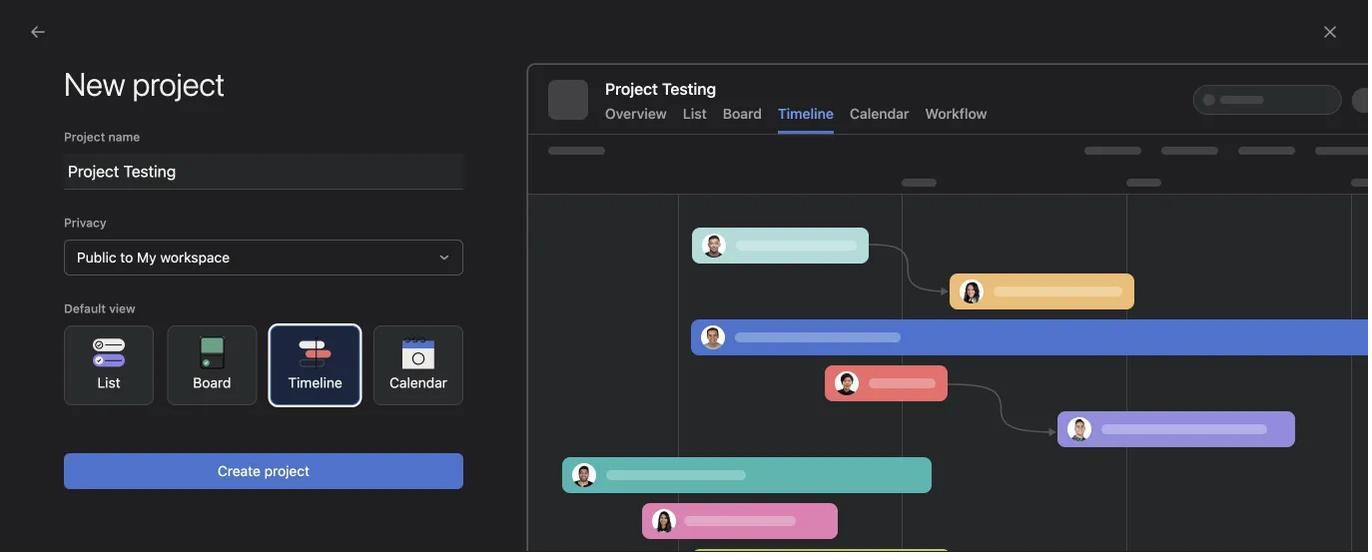 Task type: vqa. For each thing, say whether or not it's contained in the screenshot.
celebrations
no



Task type: describe. For each thing, give the bounding box(es) containing it.
my tasks
[[52, 100, 109, 117]]

add
[[969, 440, 991, 454]]

2 horizontal spatial test
[[1108, 199, 1132, 213]]

timeline image
[[374, 369, 398, 393]]

environment link
[[1005, 285, 1091, 303]]

plan inside projects element
[[212, 465, 240, 482]]

created
[[1080, 418, 1129, 435]]

0 vertical spatial team
[[1000, 418, 1032, 435]]

the
[[1049, 440, 1067, 454]]

test inside starred element
[[151, 393, 178, 410]]

portfolios link
[[12, 250, 228, 282]]

home
[[52, 68, 90, 85]]

create project
[[218, 463, 310, 480]]

1 horizontal spatial calendar
[[850, 105, 910, 122]]

0 for event planning test
[[1160, 199, 1167, 213]]

goals link
[[12, 282, 228, 314]]

my inside 'dropdown button'
[[137, 249, 157, 266]]

1 horizontal spatial team
[[1071, 440, 1099, 454]]

projects
[[24, 431, 78, 448]]

list image
[[374, 308, 398, 332]]

1 vertical spatial environment
[[426, 310, 509, 326]]

1 horizontal spatial timeline
[[778, 105, 834, 122]]

go back image
[[30, 24, 46, 40]]

functional inside projects element
[[95, 465, 159, 482]]

forms
[[969, 116, 1026, 139]]

environment inside environment link
[[1021, 287, 1091, 301]]

this team hasn't created any goals yet add a goal so the team can see what you hope to achieve.
[[969, 418, 1247, 472]]

0 vertical spatial plan
[[590, 249, 618, 265]]

portfolios
[[52, 257, 114, 274]]

project inside button
[[264, 463, 310, 480]]

this is a preview of your project image
[[527, 64, 1369, 552]]

goal
[[1005, 440, 1029, 454]]

tasks
[[75, 100, 109, 117]]

to inside 'dropdown button'
[[120, 249, 133, 266]]

a
[[995, 440, 1001, 454]]

project
[[64, 130, 105, 144]]

goals inside the insights element
[[52, 289, 88, 306]]

new for new dashboard
[[52, 361, 81, 378]]

reporting link
[[12, 218, 228, 250]]

2 horizontal spatial new
[[801, 464, 827, 478]]

insights
[[24, 191, 76, 208]]

0 vertical spatial cross-
[[426, 249, 470, 265]]

0 horizontal spatial timeline
[[288, 375, 342, 391]]

workspace
[[160, 249, 230, 266]]

new for new project
[[426, 190, 454, 207]]

invite button
[[1280, 71, 1345, 99]]

1 vertical spatial planning
[[466, 362, 523, 378]]

global element
[[0, 49, 240, 169]]

my tasks link
[[12, 93, 228, 125]]

hasn't
[[1036, 418, 1076, 435]]

goals
[[1159, 418, 1194, 435]]

insights button
[[0, 190, 76, 210]]

home link
[[12, 61, 228, 93]]

event planning test link inside starred element
[[12, 386, 228, 418]]

name
[[108, 130, 140, 144]]

feedback
[[867, 464, 919, 478]]

insights element
[[0, 182, 240, 318]]

invite
[[1305, 78, 1336, 92]]

achieve.
[[969, 458, 1016, 472]]

0 for environment
[[1119, 287, 1127, 301]]

new project
[[64, 65, 225, 103]]

new project
[[426, 190, 503, 207]]

reporting
[[52, 225, 115, 242]]

dashboard
[[84, 361, 153, 378]]

planning inside starred element
[[92, 393, 147, 410]]



Task type: locate. For each thing, give the bounding box(es) containing it.
hide sidebar image
[[26, 16, 42, 32]]

1 vertical spatial my
[[137, 249, 157, 266]]

my left workspace
[[137, 249, 157, 266]]

inbox link
[[12, 125, 228, 157]]

calendar down list image
[[390, 375, 447, 391]]

0 horizontal spatial plan
[[212, 465, 240, 482]]

planning up environment link
[[1056, 199, 1104, 213]]

team up the goal
[[1000, 418, 1032, 435]]

this
[[969, 418, 996, 435]]

event planning test up environment link
[[1021, 199, 1132, 213]]

list down the project testing
[[683, 105, 707, 122]]

1 vertical spatial cross-
[[52, 465, 95, 482]]

default
[[64, 302, 106, 316]]

new
[[426, 190, 454, 207], [52, 361, 81, 378], [801, 464, 827, 478]]

1 vertical spatial new
[[52, 361, 81, 378]]

event up private
[[426, 362, 463, 378]]

hope
[[1204, 440, 1232, 454]]

1 vertical spatial test
[[527, 362, 555, 378]]

1 vertical spatial to
[[1235, 440, 1247, 454]]

0 horizontal spatial team
[[1000, 418, 1032, 435]]

1 horizontal spatial event planning test
[[426, 362, 555, 378]]

calendar left the workflow
[[850, 105, 910, 122]]

1 vertical spatial 0
[[1119, 287, 1127, 301]]

goals down portfolios
[[52, 289, 88, 306]]

timeline
[[778, 105, 834, 122], [288, 375, 342, 391]]

starred button
[[0, 326, 73, 346]]

0 vertical spatial event planning test
[[1021, 199, 1132, 213]]

1 horizontal spatial event
[[426, 362, 463, 378]]

project testing
[[605, 79, 716, 98]]

1 vertical spatial event planning test
[[426, 362, 555, 378]]

list down default view
[[97, 375, 120, 391]]

1 vertical spatial cross-functional project plan
[[52, 465, 240, 482]]

2 vertical spatial planning
[[92, 393, 147, 410]]

0 vertical spatial timeline
[[778, 105, 834, 122]]

projects element
[[0, 422, 240, 552]]

1 vertical spatial event
[[426, 362, 463, 378]]

any
[[1133, 418, 1155, 435]]

0 vertical spatial event
[[1021, 199, 1053, 213]]

see
[[1126, 440, 1146, 454]]

to right public
[[120, 249, 133, 266]]

1 horizontal spatial test
[[527, 362, 555, 378]]

to right hope
[[1235, 440, 1247, 454]]

starred
[[24, 327, 73, 344]]

0 horizontal spatial event planning test link
[[12, 386, 228, 418]]

cross-functional project plan
[[426, 249, 618, 265], [52, 465, 240, 482]]

0 horizontal spatial goals
[[52, 289, 88, 306]]

2 vertical spatial event
[[52, 393, 88, 410]]

2 vertical spatial event planning test
[[52, 393, 178, 410]]

goals
[[52, 289, 88, 306], [969, 374, 1020, 397]]

1 horizontal spatial 0
[[1160, 199, 1167, 213]]

goals up this on the right bottom
[[969, 374, 1020, 397]]

0 horizontal spatial 0
[[1119, 287, 1127, 301]]

to inside this team hasn't created any goals yet add a goal so the team can see what you hope to achieve.
[[1235, 440, 1247, 454]]

cross- down projects
[[52, 465, 95, 482]]

1 vertical spatial timeline
[[288, 375, 342, 391]]

2 horizontal spatial event
[[1021, 199, 1053, 213]]

event planning test link down dashboard
[[12, 386, 228, 418]]

0 horizontal spatial event
[[52, 393, 88, 410]]

send feedback link
[[835, 462, 919, 480]]

my
[[52, 100, 71, 117], [137, 249, 157, 266]]

project
[[458, 190, 503, 207], [540, 249, 587, 265], [264, 463, 310, 480], [163, 465, 208, 482]]

0 horizontal spatial planning
[[92, 393, 147, 410]]

1 horizontal spatial goals
[[969, 374, 1020, 397]]

1 horizontal spatial cross-functional project plan
[[426, 249, 618, 265]]

0 vertical spatial 0
[[1160, 199, 1167, 213]]

1 vertical spatial team
[[1071, 440, 1099, 454]]

0 horizontal spatial calendar
[[390, 375, 447, 391]]

1 horizontal spatial functional
[[470, 249, 536, 265]]

create
[[218, 463, 261, 480]]

1 horizontal spatial plan
[[590, 249, 618, 265]]

1 horizontal spatial to
[[1235, 440, 1247, 454]]

Project name text field
[[64, 154, 464, 190]]

1 horizontal spatial list
[[683, 105, 707, 122]]

new send feedback
[[801, 464, 919, 478]]

1 vertical spatial event planning test link
[[12, 386, 228, 418]]

0 horizontal spatial cross-
[[52, 465, 95, 482]]

0 horizontal spatial functional
[[95, 465, 159, 482]]

my left tasks
[[52, 100, 71, 117]]

0 vertical spatial functional
[[470, 249, 536, 265]]

2 horizontal spatial event planning test
[[1021, 199, 1132, 213]]

public to my workspace button
[[64, 240, 464, 276]]

event down forms
[[1021, 199, 1053, 213]]

0 vertical spatial event planning test link
[[1005, 197, 1132, 215]]

what
[[1149, 440, 1176, 454]]

projects button
[[0, 430, 78, 450]]

1 vertical spatial plan
[[212, 465, 240, 482]]

0 horizontal spatial list
[[97, 375, 120, 391]]

workflow
[[926, 105, 988, 122]]

privacy
[[64, 216, 106, 230]]

event planning test link up environment link
[[1005, 197, 1132, 215]]

0 vertical spatial my
[[52, 100, 71, 117]]

2 vertical spatial test
[[151, 393, 178, 410]]

test
[[1108, 199, 1132, 213], [527, 362, 555, 378], [151, 393, 178, 410]]

plan
[[590, 249, 618, 265], [212, 465, 240, 482]]

so
[[1032, 440, 1046, 454]]

event planning test inside starred element
[[52, 393, 178, 410]]

public
[[77, 249, 116, 266]]

default view
[[64, 302, 135, 316]]

create form image
[[1233, 120, 1249, 136]]

event planning test
[[1021, 199, 1132, 213], [426, 362, 555, 378], [52, 393, 178, 410]]

list
[[683, 105, 707, 122], [97, 375, 120, 391]]

1 horizontal spatial my
[[137, 249, 157, 266]]

2 vertical spatial new
[[801, 464, 827, 478]]

environment
[[1021, 287, 1091, 301], [426, 310, 509, 326]]

0 vertical spatial cross-functional project plan
[[426, 249, 618, 265]]

1 horizontal spatial new
[[426, 190, 454, 207]]

0 horizontal spatial environment
[[426, 310, 509, 326]]

0 vertical spatial to
[[120, 249, 133, 266]]

view
[[109, 302, 135, 316]]

1 vertical spatial calendar
[[390, 375, 447, 391]]

yet
[[1198, 418, 1217, 435]]

planning up private
[[466, 362, 523, 378]]

list box
[[449, 8, 928, 40]]

0 vertical spatial test
[[1108, 199, 1132, 213]]

0 horizontal spatial to
[[120, 249, 133, 266]]

1 horizontal spatial event planning test link
[[1005, 197, 1132, 215]]

planning
[[1056, 199, 1104, 213], [466, 362, 523, 378], [92, 393, 147, 410]]

my inside "global" element
[[52, 100, 71, 117]]

calendar
[[850, 105, 910, 122], [390, 375, 447, 391]]

inbox
[[52, 132, 87, 149]]

new inside starred element
[[52, 361, 81, 378]]

0 horizontal spatial cross-functional project plan
[[52, 465, 240, 482]]

new dashboard
[[52, 361, 153, 378]]

private
[[442, 387, 481, 401]]

0 vertical spatial calendar
[[850, 105, 910, 122]]

0 vertical spatial board
[[723, 105, 762, 122]]

0 vertical spatial list
[[683, 105, 707, 122]]

0
[[1160, 199, 1167, 213], [1119, 287, 1127, 301]]

functional
[[470, 249, 536, 265], [95, 465, 159, 482]]

starred element
[[0, 318, 240, 422]]

1 vertical spatial functional
[[95, 465, 159, 482]]

can
[[1102, 440, 1122, 454]]

cross- inside projects element
[[52, 465, 95, 482]]

send
[[835, 464, 863, 478]]

team
[[1000, 418, 1032, 435], [1071, 440, 1099, 454]]

event inside starred element
[[52, 393, 88, 410]]

event planning test link
[[1005, 197, 1132, 215], [12, 386, 228, 418]]

0 horizontal spatial new
[[52, 361, 81, 378]]

1 vertical spatial list
[[97, 375, 120, 391]]

cross- down new project
[[426, 249, 470, 265]]

0 horizontal spatial event planning test
[[52, 393, 178, 410]]

event up projects
[[52, 393, 88, 410]]

cross-functional project plan link
[[12, 458, 240, 490]]

event
[[1021, 199, 1053, 213], [426, 362, 463, 378], [52, 393, 88, 410]]

0 horizontal spatial test
[[151, 393, 178, 410]]

new dashboard link
[[12, 354, 228, 386]]

project name
[[64, 130, 140, 144]]

1 vertical spatial goals
[[969, 374, 1020, 397]]

overview
[[605, 105, 667, 122]]

1 horizontal spatial planning
[[466, 362, 523, 378]]

you
[[1180, 440, 1200, 454]]

1 horizontal spatial cross-
[[426, 249, 470, 265]]

public to my workspace
[[77, 249, 230, 266]]

event planning test up private
[[426, 362, 555, 378]]

team right the
[[1071, 440, 1099, 454]]

to
[[120, 249, 133, 266], [1235, 440, 1247, 454]]

new message
[[1073, 520, 1163, 536]]

0 vertical spatial new
[[426, 190, 454, 207]]

planning down new dashboard link
[[92, 393, 147, 410]]

bo
[[1251, 78, 1266, 92], [974, 199, 988, 213], [882, 252, 897, 266], [974, 287, 988, 301], [882, 313, 897, 327], [882, 374, 897, 388]]

0 vertical spatial planning
[[1056, 199, 1104, 213]]

0 vertical spatial goals
[[52, 289, 88, 306]]

1 horizontal spatial board
[[723, 105, 762, 122]]

templates
[[354, 464, 447, 487]]

cross-functional project plan inside cross-functional project plan link
[[52, 465, 240, 482]]

2 horizontal spatial planning
[[1056, 199, 1104, 213]]

cross-
[[426, 249, 470, 265], [52, 465, 95, 482]]

board
[[723, 105, 762, 122], [193, 375, 231, 391]]

create project button
[[64, 454, 464, 490]]

0 vertical spatial environment
[[1021, 287, 1091, 301]]

close image
[[1323, 24, 1339, 40]]

0 horizontal spatial board
[[193, 375, 231, 391]]

1 horizontal spatial environment
[[1021, 287, 1091, 301]]

1 vertical spatial board
[[193, 375, 231, 391]]

event planning test down new dashboard link
[[52, 393, 178, 410]]

0 horizontal spatial my
[[52, 100, 71, 117]]



